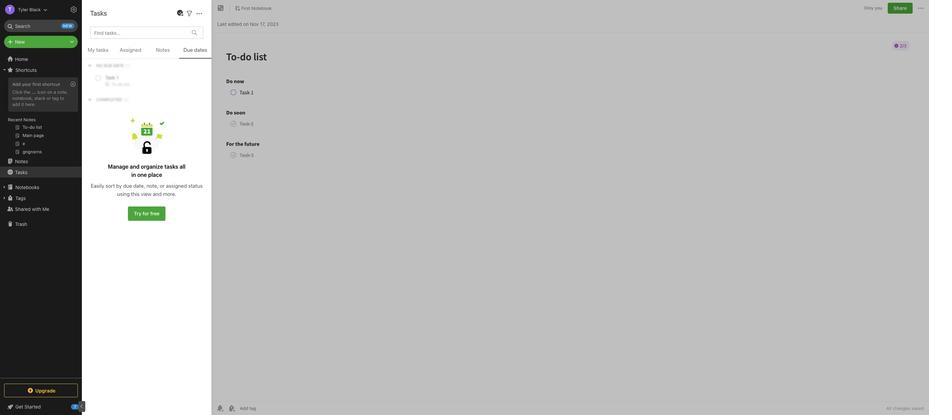 Task type: locate. For each thing, give the bounding box(es) containing it.
future
[[145, 46, 158, 52]]

expand note image
[[217, 4, 225, 12]]

for
[[128, 46, 135, 52]]

my
[[88, 47, 95, 53]]

1 horizontal spatial note,
[[147, 183, 159, 189]]

tags
[[15, 195, 26, 201]]

0 vertical spatial note,
[[57, 89, 68, 95]]

1 horizontal spatial tasks
[[165, 164, 178, 170]]

minutes
[[96, 101, 111, 106]]

more actions and view options image
[[195, 9, 204, 18]]

0 horizontal spatial nov
[[91, 183, 98, 188]]

Account field
[[0, 3, 48, 16]]

list
[[105, 39, 112, 45]]

shared
[[15, 206, 31, 212]]

and inside manage and organize tasks all in one place
[[130, 164, 140, 170]]

0 vertical spatial now
[[98, 46, 107, 52]]

notes inside note list element
[[97, 7, 115, 15]]

started
[[25, 405, 41, 410]]

share button
[[888, 3, 913, 14]]

1 vertical spatial and
[[153, 191, 162, 197]]

home link
[[0, 54, 82, 65]]

0 horizontal spatial and
[[130, 164, 140, 170]]

0 horizontal spatial on
[[47, 89, 52, 95]]

the right for
[[137, 46, 144, 52]]

main page
[[91, 80, 114, 86]]

1 horizontal spatial or
[[160, 183, 165, 189]]

upgrade button
[[4, 384, 78, 398]]

0 vertical spatial tasks
[[96, 47, 109, 53]]

a
[[91, 87, 94, 93]]

the left the ...
[[24, 89, 30, 95]]

7
[[74, 405, 76, 410]]

shortcuts
[[15, 67, 37, 73]]

notes link
[[0, 156, 82, 167]]

0 horizontal spatial or
[[47, 96, 51, 101]]

and right view
[[153, 191, 162, 197]]

last edited on nov 17, 2023
[[217, 21, 279, 27]]

and
[[130, 164, 140, 170], [153, 191, 162, 197]]

or inside icon on a note, notebook, stack or tag to add it here.
[[47, 96, 51, 101]]

Help and Learning task checklist field
[[0, 402, 82, 413]]

0 vertical spatial or
[[47, 96, 51, 101]]

due dates button
[[179, 46, 212, 59]]

group
[[0, 75, 82, 159]]

just now
[[91, 55, 108, 60]]

Filter tasks field
[[185, 9, 194, 18]]

or up more.
[[160, 183, 165, 189]]

1 vertical spatial nov
[[91, 183, 98, 188]]

nov left 14
[[91, 183, 98, 188]]

filter tasks image
[[185, 9, 194, 18]]

1 vertical spatial tasks
[[165, 164, 178, 170]]

add your first shortcut
[[12, 82, 60, 87]]

here.
[[25, 102, 36, 107]]

new task image
[[176, 9, 184, 17]]

shared with me
[[15, 206, 49, 212]]

my tasks
[[88, 47, 109, 53]]

note, up to
[[57, 89, 68, 95]]

first notebook
[[241, 5, 272, 11]]

tree
[[0, 54, 82, 378]]

notes up the notes
[[97, 7, 115, 15]]

a little bit here
[[91, 87, 123, 93]]

note list element
[[82, 0, 212, 416]]

tags button
[[0, 193, 82, 204]]

1 vertical spatial or
[[160, 183, 165, 189]]

notes
[[97, 7, 115, 15], [156, 47, 170, 53], [24, 117, 36, 123], [15, 159, 28, 164]]

1 vertical spatial tasks
[[15, 170, 27, 175]]

nov left 17,
[[250, 21, 259, 27]]

Find tasks… text field
[[92, 27, 188, 38]]

11 minutes ago
[[91, 101, 119, 106]]

tasks
[[96, 47, 109, 53], [165, 164, 178, 170]]

icon on a note, notebook, stack or tag to add it here.
[[12, 89, 68, 107]]

More actions and view options field
[[194, 9, 204, 18]]

tasks up 4 notes
[[90, 9, 107, 17]]

in
[[131, 172, 136, 178]]

this
[[131, 191, 140, 197]]

notes up tasks button
[[15, 159, 28, 164]]

do down to-
[[91, 46, 97, 52]]

notebook
[[252, 5, 272, 11]]

first
[[33, 82, 41, 87]]

gngnsrns
[[91, 162, 112, 168]]

and inside the easily sort by due date, note, or assigned status using this view and more.
[[153, 191, 162, 197]]

0 vertical spatial the
[[137, 46, 144, 52]]

all changes saved
[[887, 406, 924, 412]]

14
[[100, 183, 104, 188]]

1 horizontal spatial nov
[[250, 21, 259, 27]]

0 vertical spatial on
[[243, 21, 249, 27]]

the inside to-do list do now do soon for the future
[[137, 46, 144, 52]]

bit
[[106, 87, 112, 93]]

you
[[875, 5, 883, 11]]

notes right recent
[[24, 117, 36, 123]]

recent notes
[[8, 117, 36, 123]]

only you
[[865, 5, 883, 11]]

add a reminder image
[[216, 405, 224, 413]]

1 horizontal spatial and
[[153, 191, 162, 197]]

note, up view
[[147, 183, 159, 189]]

note,
[[57, 89, 68, 95], [147, 183, 159, 189]]

shortcut
[[42, 82, 60, 87]]

notebook,
[[12, 96, 33, 101]]

1 horizontal spatial on
[[243, 21, 249, 27]]

or inside the easily sort by due date, note, or assigned status using this view and more.
[[160, 183, 165, 189]]

click to collapse image
[[79, 403, 85, 411]]

the inside group
[[24, 89, 30, 95]]

tasks left all
[[165, 164, 178, 170]]

1 horizontal spatial do
[[109, 46, 115, 52]]

recent
[[8, 117, 22, 123]]

on right edited
[[243, 21, 249, 27]]

nov 14
[[91, 183, 104, 188]]

place
[[148, 172, 162, 178]]

first
[[241, 5, 250, 11]]

stack
[[34, 96, 45, 101]]

0 horizontal spatial the
[[24, 89, 30, 95]]

changes
[[893, 406, 911, 412]]

0 horizontal spatial do
[[91, 46, 97, 52]]

now up 2/3
[[100, 55, 108, 60]]

1 vertical spatial note,
[[147, 183, 159, 189]]

1 horizontal spatial tasks
[[90, 9, 107, 17]]

sort
[[106, 183, 115, 189]]

now inside to-do list do now do soon for the future
[[98, 46, 107, 52]]

tasks inside button
[[15, 170, 27, 175]]

now down do at the left top
[[98, 46, 107, 52]]

notes left due in the top of the page
[[156, 47, 170, 53]]

notes inside button
[[156, 47, 170, 53]]

on
[[243, 21, 249, 27], [47, 89, 52, 95]]

Search text field
[[9, 20, 73, 32]]

0 vertical spatial nov
[[250, 21, 259, 27]]

organize
[[141, 164, 163, 170]]

and up in
[[130, 164, 140, 170]]

home
[[15, 56, 28, 62]]

0 horizontal spatial tasks
[[96, 47, 109, 53]]

0 vertical spatial and
[[130, 164, 140, 170]]

1 vertical spatial the
[[24, 89, 30, 95]]

first notebook button
[[233, 3, 274, 13]]

assigned
[[120, 47, 141, 53]]

2 do from the left
[[109, 46, 115, 52]]

tag
[[52, 96, 59, 101]]

with
[[32, 206, 41, 212]]

note window element
[[212, 0, 930, 416]]

0 horizontal spatial note,
[[57, 89, 68, 95]]

assigned button
[[114, 46, 147, 59]]

to-
[[91, 39, 98, 45]]

do down list
[[109, 46, 115, 52]]

or for tag
[[47, 96, 51, 101]]

expand tags image
[[2, 196, 7, 201]]

now
[[98, 46, 107, 52], [100, 55, 108, 60]]

due
[[123, 183, 132, 189]]

on left "a"
[[47, 89, 52, 95]]

the
[[137, 46, 144, 52], [24, 89, 30, 95]]

manage
[[108, 164, 129, 170]]

tasks down do at the left top
[[96, 47, 109, 53]]

1 horizontal spatial the
[[137, 46, 144, 52]]

0 horizontal spatial tasks
[[15, 170, 27, 175]]

1 vertical spatial on
[[47, 89, 52, 95]]

4
[[90, 21, 93, 27]]

tasks up notebooks
[[15, 170, 27, 175]]

dates
[[194, 47, 207, 53]]

or left tag
[[47, 96, 51, 101]]



Task type: vqa. For each thing, say whether or not it's contained in the screenshot.
notebook,
yes



Task type: describe. For each thing, give the bounding box(es) containing it.
to
[[60, 96, 64, 101]]

new button
[[4, 36, 78, 48]]

try
[[134, 211, 141, 217]]

group containing add your first shortcut
[[0, 75, 82, 159]]

notes button
[[147, 46, 179, 59]]

page
[[103, 80, 114, 86]]

tasks inside button
[[96, 47, 109, 53]]

notebooks link
[[0, 182, 82, 193]]

or for assigned
[[160, 183, 165, 189]]

notebooks
[[15, 185, 39, 190]]

11
[[91, 101, 95, 106]]

tasks inside manage and organize tasks all in one place
[[165, 164, 178, 170]]

trash
[[15, 221, 27, 227]]

easily
[[91, 183, 104, 189]]

add tag image
[[228, 405, 236, 413]]

new
[[15, 39, 25, 45]]

status
[[188, 183, 203, 189]]

new
[[63, 24, 72, 28]]

notes
[[94, 21, 107, 27]]

nov inside the note window element
[[250, 21, 259, 27]]

on inside the note window element
[[243, 21, 249, 27]]

one
[[137, 172, 147, 178]]

tasks button
[[0, 167, 82, 178]]

ago
[[112, 101, 119, 106]]

upgrade
[[35, 388, 56, 394]]

black
[[29, 7, 41, 12]]

due
[[184, 47, 193, 53]]

Note Editor text field
[[212, 33, 930, 402]]

here
[[113, 87, 123, 93]]

main
[[91, 80, 102, 86]]

shortcuts button
[[0, 65, 82, 75]]

settings image
[[70, 5, 78, 14]]

only
[[865, 5, 874, 11]]

a
[[54, 89, 56, 95]]

tyler
[[18, 7, 28, 12]]

view
[[141, 191, 152, 197]]

1 vertical spatial now
[[100, 55, 108, 60]]

2/3
[[98, 63, 105, 68]]

icon
[[37, 89, 46, 95]]

saved
[[912, 406, 924, 412]]

just
[[91, 55, 99, 60]]

get started
[[15, 405, 41, 410]]

add
[[12, 102, 20, 107]]

tree containing home
[[0, 54, 82, 378]]

nov inside note list element
[[91, 183, 98, 188]]

all
[[887, 406, 892, 412]]

due dates
[[184, 47, 207, 53]]

by
[[116, 183, 122, 189]]

0 vertical spatial tasks
[[90, 9, 107, 17]]

little
[[95, 87, 105, 93]]

4 notes
[[90, 21, 107, 27]]

expand notebooks image
[[2, 185, 7, 190]]

on inside icon on a note, notebook, stack or tag to add it here.
[[47, 89, 52, 95]]

do
[[98, 39, 104, 45]]

free
[[150, 211, 160, 217]]

click
[[12, 89, 22, 95]]

more.
[[163, 191, 176, 197]]

2023
[[267, 21, 279, 27]]

my tasks button
[[82, 46, 114, 59]]

tyler black
[[18, 7, 41, 12]]

all
[[180, 164, 186, 170]]

note, inside the easily sort by due date, note, or assigned status using this view and more.
[[147, 183, 159, 189]]

share
[[894, 5, 908, 11]]

get
[[15, 405, 23, 410]]

last
[[217, 21, 227, 27]]

new search field
[[9, 20, 74, 32]]

edited
[[228, 21, 242, 27]]

note, inside icon on a note, notebook, stack or tag to add it here.
[[57, 89, 68, 95]]

trash link
[[0, 219, 82, 230]]

1 do from the left
[[91, 46, 97, 52]]

manage and organize tasks all in one place
[[108, 164, 186, 178]]

easily sort by due date, note, or assigned status using this view and more.
[[91, 183, 203, 197]]

assigned
[[166, 183, 187, 189]]

me
[[42, 206, 49, 212]]

using
[[117, 191, 130, 197]]

for
[[143, 211, 149, 217]]



